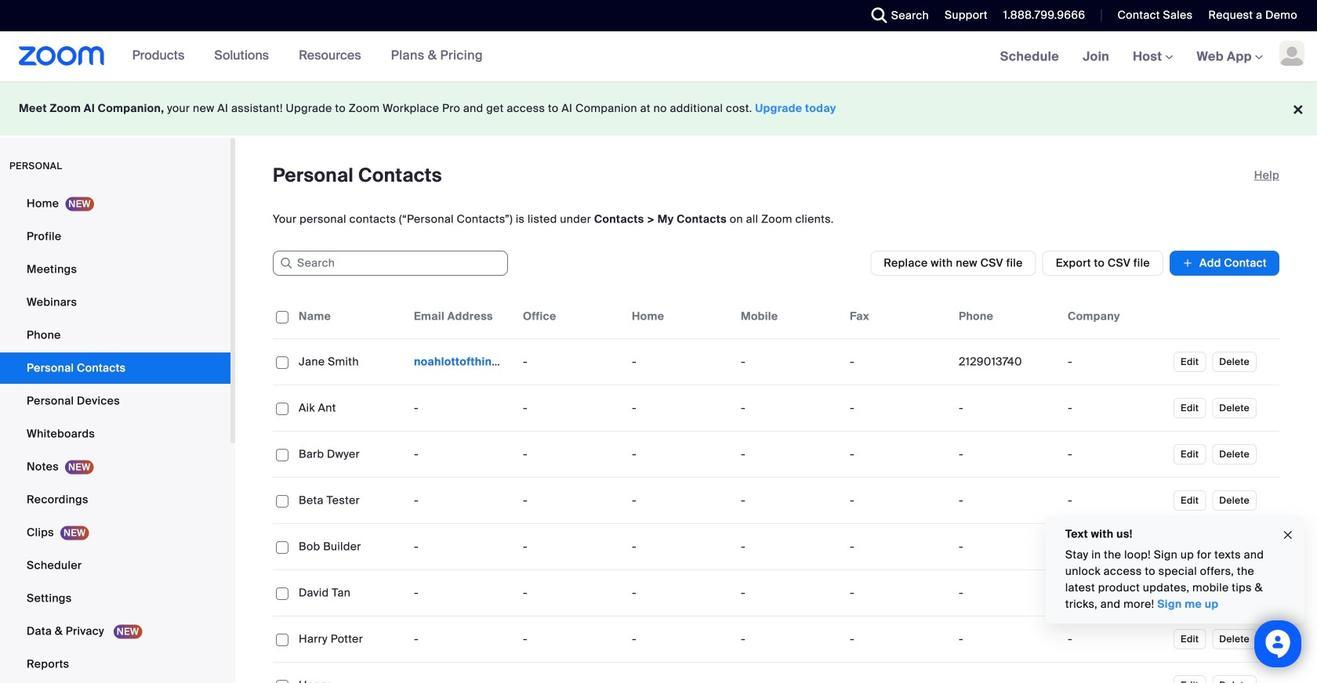 Task type: vqa. For each thing, say whether or not it's contained in the screenshot.
banner
yes



Task type: locate. For each thing, give the bounding box(es) containing it.
cell
[[408, 347, 517, 378], [953, 347, 1061, 378], [1061, 347, 1170, 378], [953, 393, 1061, 424], [1061, 393, 1170, 424], [953, 439, 1061, 470], [1061, 439, 1170, 470], [953, 485, 1061, 517], [1061, 485, 1170, 517], [953, 532, 1061, 563], [1061, 532, 1170, 563], [953, 578, 1061, 609], [1061, 578, 1170, 609], [953, 624, 1061, 655], [1061, 624, 1170, 655], [408, 663, 517, 684], [517, 663, 626, 684], [626, 663, 735, 684], [735, 663, 844, 684], [844, 663, 953, 684], [953, 663, 1061, 684], [1061, 663, 1170, 684]]

product information navigation
[[105, 31, 495, 82]]

meetings navigation
[[988, 31, 1317, 83]]

Search Contacts Input text field
[[273, 251, 508, 276]]

banner
[[0, 31, 1317, 83]]

close image
[[1282, 527, 1294, 545]]

personal menu menu
[[0, 188, 230, 682]]

footer
[[0, 82, 1317, 136]]

application
[[273, 295, 1279, 684]]



Task type: describe. For each thing, give the bounding box(es) containing it.
zoom logo image
[[19, 46, 105, 66]]

add image
[[1182, 256, 1193, 271]]

profile picture image
[[1279, 41, 1305, 66]]



